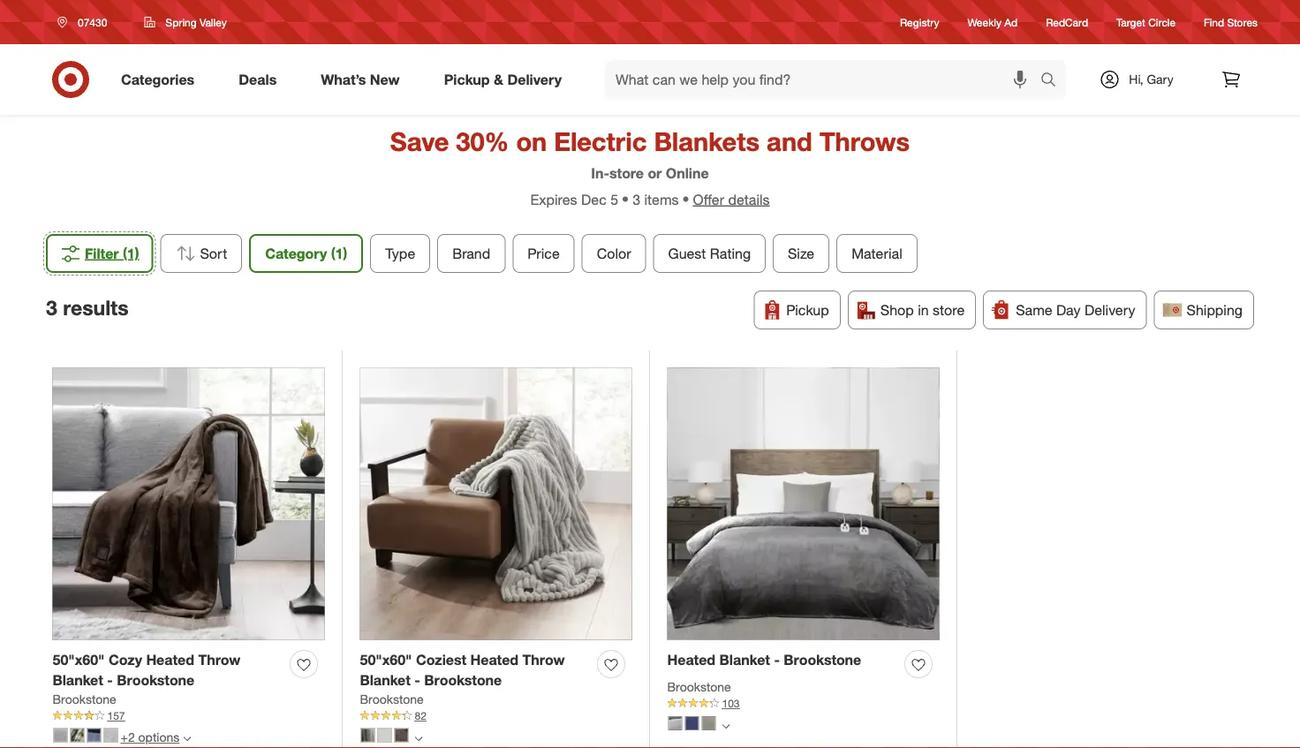 Task type: vqa. For each thing, say whether or not it's contained in the screenshot.
2nd Throw
yes



Task type: locate. For each thing, give the bounding box(es) containing it.
heated blanket - brookstone image
[[668, 368, 940, 640], [668, 368, 940, 640]]

navy buffalo plaid image
[[87, 729, 101, 743]]

1 horizontal spatial brookstone link
[[360, 691, 424, 708]]

blanket up green plaid image
[[53, 672, 103, 689]]

all colors image
[[415, 735, 423, 743]]

0 horizontal spatial delivery
[[508, 71, 562, 88]]

1 horizontal spatial -
[[415, 672, 420, 689]]

brookstone link up "82"
[[360, 691, 424, 708]]

deep brown image
[[53, 729, 68, 743]]

2 heated from the left
[[471, 652, 519, 669]]

what's new link
[[306, 60, 422, 99]]

1 vertical spatial pickup
[[787, 301, 830, 319]]

throw for 50"x60" cozy heated throw blanket - brookstone
[[198, 652, 241, 669]]

rating
[[710, 245, 751, 262]]

1 horizontal spatial pickup
[[787, 301, 830, 319]]

2 horizontal spatial heated
[[668, 652, 716, 669]]

0 horizontal spatial brookstone link
[[53, 691, 116, 708]]

50"x60" coziest heated throw blanket - brookstone link
[[360, 650, 591, 691]]

gary
[[1147, 72, 1174, 87]]

what's
[[321, 71, 366, 88]]

2 horizontal spatial -
[[774, 652, 780, 669]]

throw inside 50"x60" cozy heated throw blanket - brookstone
[[198, 652, 241, 669]]

1 horizontal spatial 50"x60"
[[360, 652, 412, 669]]

deals link
[[224, 60, 299, 99]]

delivery right &
[[508, 71, 562, 88]]

50"x60" for 50"x60" coziest heated throw blanket - brookstone
[[360, 652, 412, 669]]

+2 options
[[121, 730, 180, 745]]

offer details button
[[679, 189, 770, 210]]

brookstone up 157
[[53, 692, 116, 707]]

sort button
[[160, 234, 242, 273]]

0 vertical spatial all colors element
[[722, 720, 730, 731]]

+2 options button
[[46, 724, 199, 748]]

heated inside the 50"x60" coziest heated throw blanket - brookstone
[[471, 652, 519, 669]]

0 horizontal spatial 3
[[46, 296, 57, 321]]

50"x60" left cozy
[[53, 652, 105, 669]]

3 for 3 items
[[633, 191, 641, 208]]

pickup left &
[[444, 71, 490, 88]]

50"x60" cozy heated throw blanket - brookstone image
[[53, 368, 325, 640], [53, 368, 325, 640]]

50"x60" inside 50"x60" cozy heated throw blanket - brookstone
[[53, 652, 105, 669]]

blanket inside the 50"x60" coziest heated throw blanket - brookstone
[[360, 672, 411, 689]]

target circle
[[1117, 15, 1176, 29]]

1 horizontal spatial blanket
[[360, 672, 411, 689]]

delivery for same day delivery
[[1085, 301, 1136, 319]]

heated right the coziest
[[471, 652, 519, 669]]

1 horizontal spatial throw
[[523, 652, 565, 669]]

find
[[1204, 15, 1225, 29]]

heated inside 50"x60" cozy heated throw blanket - brookstone
[[146, 652, 194, 669]]

1 horizontal spatial (1)
[[331, 245, 347, 262]]

5
[[611, 191, 619, 208]]

1 vertical spatial all colors element
[[415, 732, 423, 743]]

category
[[265, 245, 327, 262]]

1 vertical spatial delivery
[[1085, 301, 1136, 319]]

throw for 50"x60" coziest heated throw blanket - brookstone
[[523, 652, 565, 669]]

or
[[648, 165, 662, 182]]

-
[[774, 652, 780, 669], [107, 672, 113, 689], [415, 672, 420, 689]]

- inside 50"x60" cozy heated throw blanket - brookstone
[[107, 672, 113, 689]]

brand
[[453, 245, 491, 262]]

target circle link
[[1117, 15, 1176, 30]]

50"x60"
[[53, 652, 105, 669], [360, 652, 412, 669]]

50"x60" cozy heated throw blanket - brookstone link
[[53, 650, 283, 691]]

all colors element
[[722, 720, 730, 731], [415, 732, 423, 743]]

heated blanket - brookstone
[[668, 652, 862, 669]]

store right in
[[933, 301, 965, 319]]

brookstone link up 103
[[668, 679, 731, 696]]

size
[[788, 245, 815, 262]]

0 horizontal spatial 50"x60"
[[53, 652, 105, 669]]

0 vertical spatial delivery
[[508, 71, 562, 88]]

heated inside "heated blanket - brookstone" "link"
[[668, 652, 716, 669]]

blanket
[[720, 652, 770, 669], [53, 672, 103, 689], [360, 672, 411, 689]]

ad
[[1005, 15, 1018, 29]]

new
[[370, 71, 400, 88]]

&
[[494, 71, 504, 88]]

stores
[[1228, 15, 1258, 29]]

brookstone link for 50"x60" coziest heated throw blanket - brookstone
[[360, 691, 424, 708]]

filter (1)
[[85, 245, 139, 262]]

pickup & delivery
[[444, 71, 562, 88]]

brookstone link for heated blanket - brookstone
[[668, 679, 731, 696]]

1 horizontal spatial all colors element
[[722, 720, 730, 731]]

1 horizontal spatial 3
[[633, 191, 641, 208]]

pickup inside 'button'
[[787, 301, 830, 319]]

oatmeal plaid image
[[104, 729, 118, 743]]

heated right cozy
[[146, 652, 194, 669]]

blanket inside 50"x60" cozy heated throw blanket - brookstone
[[53, 672, 103, 689]]

07430
[[78, 15, 107, 29]]

0 horizontal spatial -
[[107, 672, 113, 689]]

pickup down size "button"
[[787, 301, 830, 319]]

navy image
[[685, 716, 699, 731]]

brookstone down the coziest
[[424, 672, 502, 689]]

search button
[[1033, 60, 1075, 103]]

same
[[1016, 301, 1053, 319]]

heated up navy "icon"
[[668, 652, 716, 669]]

deals
[[239, 71, 277, 88]]

0 horizontal spatial throw
[[198, 652, 241, 669]]

0 horizontal spatial store
[[610, 165, 644, 182]]

50"x60" inside the 50"x60" coziest heated throw blanket - brookstone
[[360, 652, 412, 669]]

pickup for pickup & delivery
[[444, 71, 490, 88]]

weekly ad link
[[968, 15, 1018, 30]]

price
[[528, 245, 560, 262]]

+2
[[121, 730, 135, 745]]

target
[[1117, 15, 1146, 29]]

(1) right category
[[331, 245, 347, 262]]

2 horizontal spatial brookstone link
[[668, 679, 731, 696]]

1 vertical spatial 3
[[46, 296, 57, 321]]

spring valley
[[166, 15, 227, 29]]

(1) for filter (1)
[[123, 245, 139, 262]]

guest rating
[[668, 245, 751, 262]]

all colors image
[[722, 723, 730, 731]]

2 50"x60" from the left
[[360, 652, 412, 669]]

0 vertical spatial store
[[610, 165, 644, 182]]

heated
[[146, 652, 194, 669], [471, 652, 519, 669], [668, 652, 716, 669]]

- for 50"x60" cozy heated throw blanket - brookstone
[[107, 672, 113, 689]]

(1) right filter
[[123, 245, 139, 262]]

2 throw from the left
[[523, 652, 565, 669]]

0 horizontal spatial pickup
[[444, 71, 490, 88]]

throw inside the 50"x60" coziest heated throw blanket - brookstone
[[523, 652, 565, 669]]

brookstone link up 157
[[53, 691, 116, 708]]

1 (1) from the left
[[123, 245, 139, 262]]

brookstone down cozy
[[117, 672, 195, 689]]

(1) for category (1)
[[331, 245, 347, 262]]

hi, gary
[[1130, 72, 1174, 87]]

- down the coziest
[[415, 672, 420, 689]]

1 50"x60" from the left
[[53, 652, 105, 669]]

color button
[[582, 234, 646, 273]]

0 horizontal spatial all colors element
[[415, 732, 423, 743]]

throw
[[198, 652, 241, 669], [523, 652, 565, 669]]

brand button
[[438, 234, 506, 273]]

blanket up 103
[[720, 652, 770, 669]]

heated for coziest
[[471, 652, 519, 669]]

category (1)
[[265, 245, 347, 262]]

- up 103 link
[[774, 652, 780, 669]]

sort
[[200, 245, 227, 262]]

save 30% on electric blankets and throws in-store or online
[[390, 125, 910, 182]]

all colors element right brown vertical lines icon
[[415, 732, 423, 743]]

- inside the 50"x60" coziest heated throw blanket - brookstone
[[415, 672, 420, 689]]

delivery inside the same day delivery "button"
[[1085, 301, 1136, 319]]

0 horizontal spatial (1)
[[123, 245, 139, 262]]

gray marble image
[[378, 729, 392, 743]]

shop
[[881, 301, 914, 319]]

store inside save 30% on electric blankets and throws in-store or online
[[610, 165, 644, 182]]

2 (1) from the left
[[331, 245, 347, 262]]

50"x60" coziest heated throw blanket - brookstone image
[[360, 368, 632, 640], [360, 368, 632, 640]]

0 horizontal spatial blanket
[[53, 672, 103, 689]]

all colors element for blanket
[[722, 720, 730, 731]]

brookstone inside the 50"x60" coziest heated throw blanket - brookstone
[[424, 672, 502, 689]]

store left "or"
[[610, 165, 644, 182]]

throw up 157 link
[[198, 652, 241, 669]]

throw up 82 link
[[523, 652, 565, 669]]

3 right 5
[[633, 191, 641, 208]]

store
[[610, 165, 644, 182], [933, 301, 965, 319]]

3 left results
[[46, 296, 57, 321]]

weekly ad
[[968, 15, 1018, 29]]

brookstone
[[784, 652, 862, 669], [117, 672, 195, 689], [424, 672, 502, 689], [668, 680, 731, 695], [53, 692, 116, 707], [360, 692, 424, 707]]

1 heated from the left
[[146, 652, 194, 669]]

all colors element right taupe image at the right bottom of the page
[[722, 720, 730, 731]]

50"x60" left the coziest
[[360, 652, 412, 669]]

3 heated from the left
[[668, 652, 716, 669]]

(1) inside button
[[123, 245, 139, 262]]

valley
[[200, 15, 227, 29]]

blankets
[[654, 125, 760, 157]]

blanket up gray marble "image"
[[360, 672, 411, 689]]

all colors + 2 more colors image
[[183, 735, 191, 743]]

0 vertical spatial pickup
[[444, 71, 490, 88]]

1 horizontal spatial delivery
[[1085, 301, 1136, 319]]

pickup for pickup
[[787, 301, 830, 319]]

pickup button
[[754, 291, 841, 330]]

delivery
[[508, 71, 562, 88], [1085, 301, 1136, 319]]

categories
[[121, 71, 195, 88]]

delivery inside pickup & delivery link
[[508, 71, 562, 88]]

(1)
[[123, 245, 139, 262], [331, 245, 347, 262]]

1 vertical spatial store
[[933, 301, 965, 319]]

gray image
[[668, 716, 683, 731]]

1 horizontal spatial store
[[933, 301, 965, 319]]

heated for cozy
[[146, 652, 194, 669]]

3
[[633, 191, 641, 208], [46, 296, 57, 321]]

delivery right day
[[1085, 301, 1136, 319]]

1 throw from the left
[[198, 652, 241, 669]]

0 horizontal spatial heated
[[146, 652, 194, 669]]

0 vertical spatial 3
[[633, 191, 641, 208]]

heated blanket - brookstone link
[[668, 650, 862, 671]]

1 horizontal spatial heated
[[471, 652, 519, 669]]

50"x60" coziest heated throw blanket - brookstone
[[360, 652, 565, 689]]

- down cozy
[[107, 672, 113, 689]]



Task type: describe. For each thing, give the bounding box(es) containing it.
all colors element for coziest
[[415, 732, 423, 743]]

same day delivery
[[1016, 301, 1136, 319]]

type
[[385, 245, 416, 262]]

same day delivery button
[[984, 291, 1147, 330]]

redcard link
[[1046, 15, 1089, 30]]

filter (1) button
[[46, 234, 153, 273]]

material
[[852, 245, 903, 262]]

hi,
[[1130, 72, 1144, 87]]

type button
[[370, 234, 431, 273]]

what's new
[[321, 71, 400, 88]]

price button
[[513, 234, 575, 273]]

brookstone up 103 link
[[784, 652, 862, 669]]

brookstone up 103
[[668, 680, 731, 695]]

50"x60" cozy heated throw blanket - brookstone
[[53, 652, 241, 689]]

82 link
[[360, 708, 632, 724]]

brown vertical lines image
[[395, 729, 409, 743]]

day
[[1057, 301, 1081, 319]]

103
[[722, 697, 740, 711]]

offer
[[693, 191, 725, 208]]

shop in store
[[881, 301, 965, 319]]

find stores link
[[1204, 15, 1258, 30]]

material button
[[837, 234, 918, 273]]

green plaid image
[[70, 729, 84, 743]]

throws
[[820, 125, 910, 157]]

shipping
[[1187, 301, 1243, 319]]

blanket for 50"x60" cozy heated throw blanket - brookstone
[[53, 672, 103, 689]]

2 horizontal spatial blanket
[[720, 652, 770, 669]]

3 results
[[46, 296, 129, 321]]

items
[[645, 191, 679, 208]]

registry link
[[900, 15, 940, 30]]

coziest
[[416, 652, 467, 669]]

shop in store button
[[848, 291, 977, 330]]

guest rating button
[[653, 234, 766, 273]]

options
[[138, 730, 180, 745]]

color
[[597, 245, 631, 262]]

find stores
[[1204, 15, 1258, 29]]

categories link
[[106, 60, 217, 99]]

brookstone link for 50"x60" cozy heated throw blanket - brookstone
[[53, 691, 116, 708]]

- inside "heated blanket - brookstone" "link"
[[774, 652, 780, 669]]

82
[[415, 709, 427, 723]]

weekly
[[968, 15, 1002, 29]]

taupe image
[[702, 716, 716, 731]]

in
[[918, 301, 929, 319]]

all colors + 2 more colors element
[[183, 732, 191, 743]]

What can we help you find? suggestions appear below search field
[[605, 60, 1045, 99]]

electric
[[554, 125, 647, 157]]

gray vertical lines image
[[361, 729, 375, 743]]

shipping button
[[1155, 291, 1255, 330]]

spring valley button
[[133, 6, 238, 38]]

results
[[63, 296, 129, 321]]

pickup & delivery link
[[429, 60, 584, 99]]

07430 button
[[46, 6, 126, 38]]

delivery for pickup & delivery
[[508, 71, 562, 88]]

dec
[[581, 191, 607, 208]]

expires dec 5
[[531, 191, 619, 208]]

offer details
[[693, 191, 770, 208]]

size button
[[773, 234, 830, 273]]

and
[[767, 125, 813, 157]]

50"x60" for 50"x60" cozy heated throw blanket - brookstone
[[53, 652, 105, 669]]

spring
[[166, 15, 197, 29]]

search
[[1033, 73, 1075, 90]]

3 items
[[633, 191, 679, 208]]

save
[[390, 125, 449, 157]]

103 link
[[668, 696, 940, 712]]

details
[[729, 191, 770, 208]]

brookstone inside 50"x60" cozy heated throw blanket - brookstone
[[117, 672, 195, 689]]

157
[[107, 709, 125, 723]]

circle
[[1149, 15, 1176, 29]]

guest
[[668, 245, 706, 262]]

blanket for 50"x60" coziest heated throw blanket - brookstone
[[360, 672, 411, 689]]

- for 50"x60" coziest heated throw blanket - brookstone
[[415, 672, 420, 689]]

online
[[666, 165, 709, 182]]

157 link
[[53, 708, 325, 724]]

registry
[[900, 15, 940, 29]]

on
[[516, 125, 547, 157]]

brookstone up "82"
[[360, 692, 424, 707]]

expires
[[531, 191, 577, 208]]

cozy
[[109, 652, 142, 669]]

30%
[[456, 125, 509, 157]]

store inside button
[[933, 301, 965, 319]]

redcard
[[1046, 15, 1089, 29]]

3 for 3 results
[[46, 296, 57, 321]]



